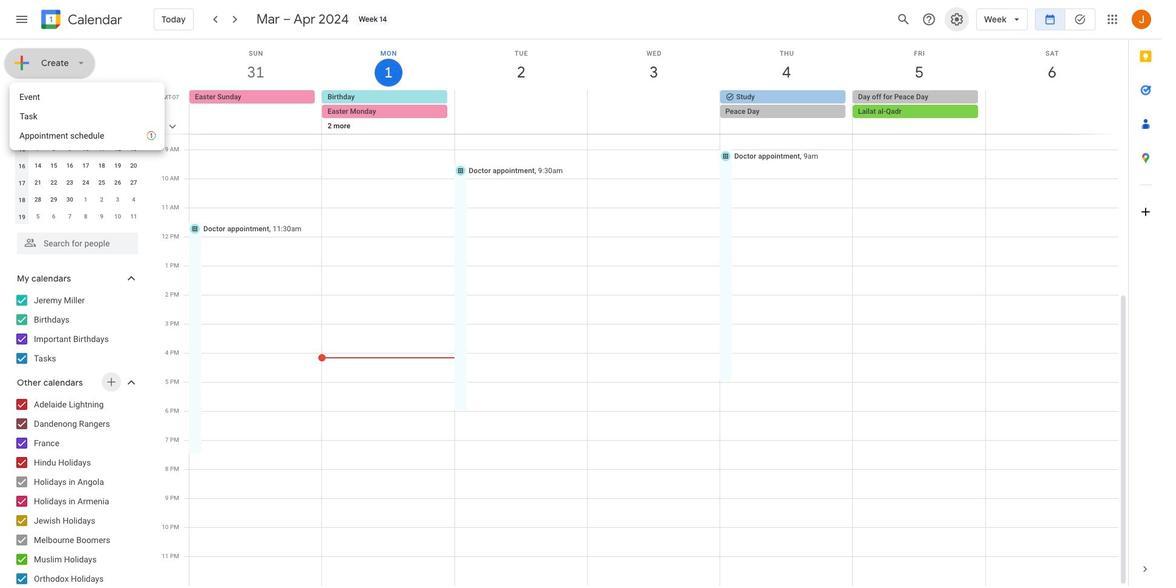 Task type: locate. For each thing, give the bounding box(es) containing it.
column header
[[14, 107, 30, 124]]

cell
[[322, 90, 455, 148], [455, 90, 588, 148], [588, 90, 720, 148], [720, 90, 853, 148], [853, 90, 986, 148], [986, 90, 1118, 148], [46, 124, 62, 140]]

24 element
[[79, 176, 93, 190]]

may 2 element
[[95, 193, 109, 207]]

7 element
[[31, 142, 45, 156]]

row group inside april 2024 grid
[[14, 124, 142, 225]]

grid
[[155, 39, 1129, 586]]

april 2024 grid
[[12, 107, 142, 225]]

march 31 element
[[31, 125, 45, 139]]

30 element
[[63, 193, 77, 207]]

row
[[184, 90, 1129, 148], [14, 107, 142, 124], [14, 124, 142, 140], [14, 140, 142, 157], [14, 157, 142, 174], [14, 174, 142, 191], [14, 191, 142, 208], [14, 208, 142, 225]]

Search for people text field
[[24, 233, 131, 254]]

18 element
[[95, 159, 109, 173]]

tab list
[[1129, 39, 1163, 552]]

26 element
[[110, 176, 125, 190]]

None search field
[[0, 228, 150, 254]]

may 7 element
[[63, 210, 77, 224]]

11 element
[[95, 142, 109, 156]]

10 element
[[79, 142, 93, 156]]

may 9 element
[[95, 210, 109, 224]]

row group
[[14, 124, 142, 225]]

23 element
[[63, 176, 77, 190]]

heading
[[65, 12, 122, 27]]

may 10 element
[[110, 210, 125, 224]]

column header inside april 2024 grid
[[14, 107, 30, 124]]

other calendars list
[[2, 395, 150, 586]]

2 element
[[63, 125, 77, 139]]

may 1 element
[[79, 193, 93, 207]]

8 element
[[47, 142, 61, 156]]

12 element
[[110, 142, 125, 156]]

25 element
[[95, 176, 109, 190]]

3 element
[[79, 125, 93, 139]]

calendar element
[[39, 7, 122, 34]]

may 11 element
[[126, 210, 141, 224]]



Task type: vqa. For each thing, say whether or not it's contained in the screenshot.
Tasks Sidebar icon
no



Task type: describe. For each thing, give the bounding box(es) containing it.
16 element
[[63, 159, 77, 173]]

13 element
[[126, 142, 141, 156]]

settings menu image
[[950, 12, 965, 27]]

19 element
[[110, 159, 125, 173]]

may 8 element
[[79, 210, 93, 224]]

20 element
[[126, 159, 141, 173]]

27 element
[[126, 176, 141, 190]]

cell inside april 2024 grid
[[46, 124, 62, 140]]

14 element
[[31, 159, 45, 173]]

1, today element
[[47, 125, 61, 139]]

15 element
[[47, 159, 61, 173]]

add other calendars image
[[105, 376, 117, 388]]

17 element
[[79, 159, 93, 173]]

may 6 element
[[47, 210, 61, 224]]

main drawer image
[[15, 12, 29, 27]]

28 element
[[31, 193, 45, 207]]

may 3 element
[[110, 193, 125, 207]]

22 element
[[47, 176, 61, 190]]

21 element
[[31, 176, 45, 190]]

heading inside calendar element
[[65, 12, 122, 27]]

4 element
[[95, 125, 109, 139]]

may 4 element
[[126, 193, 141, 207]]

my calendars list
[[2, 291, 150, 368]]

29 element
[[47, 193, 61, 207]]

9 element
[[63, 142, 77, 156]]

may 5 element
[[31, 210, 45, 224]]



